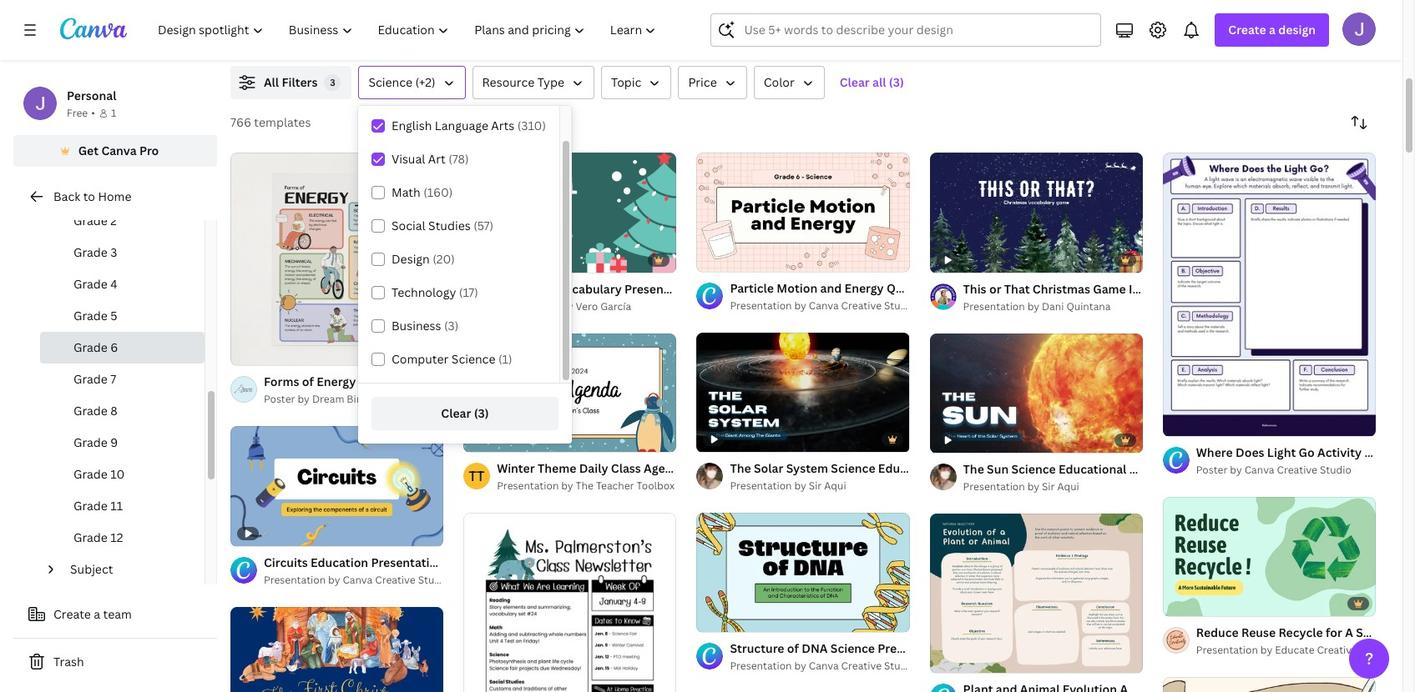 Task type: describe. For each thing, give the bounding box(es) containing it.
lesson for motion
[[1179, 30, 1213, 44]]

color button
[[754, 66, 825, 99]]

by inside winter theme daily class agenda in colorful modern style presentation by the teacher toolbox
[[561, 480, 573, 494]]

canva inside symbiotic relationships lesson by canva creative studio
[[620, 30, 649, 44]]

presentation by sir aqui for dani
[[963, 480, 1079, 494]]

aqui for canva
[[824, 480, 846, 494]]

bacteria and viruses lesson by ljr edu resources
[[874, 12, 1016, 44]]

2 for 1 of 2 link to the bottom
[[960, 654, 965, 667]]

creative inside the solar system lesson by canva creative studio
[[347, 30, 387, 44]]

educate
[[1275, 644, 1314, 658]]

the inside winter theme daily class agenda in colorful modern style presentation by the teacher toolbox
[[576, 480, 594, 494]]

reduce reuse recycle for a sustainable future education presentation in green blue illustrative style image
[[1163, 498, 1376, 617]]

clear all (3) button
[[831, 66, 912, 99]]

of for 1 of 2 link to the left
[[249, 346, 258, 358]]

grade for grade 10
[[73, 467, 108, 483]]

get canva pro button
[[13, 135, 217, 167]]

trash link
[[13, 646, 217, 680]]

0 horizontal spatial 10
[[110, 467, 125, 483]]

1 for structure of dna science presentation in light blue green lined style image
[[708, 613, 713, 626]]

science (+2) button
[[359, 66, 465, 99]]

personal
[[67, 88, 116, 104]]

presentation by sir aqui for canva
[[730, 480, 846, 494]]

subject button
[[63, 554, 195, 586]]

by inside 'bacteria and viruses lesson by ljr edu resources'
[[910, 30, 922, 44]]

1 of 3
[[1174, 417, 1198, 429]]

poster by canva creative studio
[[1196, 464, 1351, 478]]

in
[[689, 461, 700, 477]]

grade 3
[[73, 245, 117, 260]]

grade 10
[[73, 467, 125, 483]]

by inside the motion and force lesson by dream bird designs
[[1215, 30, 1227, 44]]

trash
[[53, 655, 84, 670]]

the teacher toolbox image
[[463, 464, 490, 490]]

all
[[264, 74, 279, 90]]

visual
[[392, 151, 425, 167]]

system
[[320, 12, 362, 28]]

(57)
[[473, 218, 493, 234]]

by inside the solar system lesson by canva creative studio
[[300, 30, 312, 44]]

the first christmas reading activity educational presentation in blue brown watercolor style image
[[230, 607, 443, 693]]

grade for grade 3
[[73, 245, 108, 260]]

design
[[392, 251, 430, 267]]

1 vertical spatial presentation by canva creative studio
[[264, 573, 450, 587]]

lesson by dream bird designs link
[[1179, 29, 1415, 46]]

3 inside the grade 3 link
[[110, 245, 117, 260]]

presentation inside winter theme daily class agenda in colorful modern style presentation by the teacher toolbox
[[497, 480, 559, 494]]

1 of 3 link
[[1163, 153, 1376, 437]]

free •
[[67, 106, 95, 120]]

agenda
[[644, 461, 686, 477]]

grade for grade 5
[[73, 308, 108, 324]]

3 inside 1 of 3 link
[[1193, 417, 1198, 429]]

0 horizontal spatial designs
[[369, 393, 407, 407]]

grade for grade 4
[[73, 276, 108, 292]]

winter
[[497, 461, 535, 477]]

by inside symbiotic relationships lesson by canva creative studio
[[605, 30, 617, 44]]

grade 9
[[73, 435, 118, 451]]

grade 8
[[73, 403, 118, 419]]

lesson by ljr edu resources link
[[874, 29, 1125, 46]]

grade 7
[[73, 371, 116, 387]]

(3) for clear (3)
[[474, 406, 489, 422]]

grade for grade 9
[[73, 435, 108, 451]]

presentation by canva creative studio link for 1 of 15
[[730, 659, 916, 676]]

bacteria and viruses link
[[874, 11, 1125, 29]]

resource type button
[[472, 66, 594, 99]]

the solar system lesson by canva creative studio
[[264, 12, 422, 44]]

1 vertical spatial bird
[[347, 393, 367, 407]]

presentation by dani quintana link
[[963, 298, 1143, 315]]

(17)
[[459, 285, 478, 301]]

1 of 10
[[1174, 597, 1204, 610]]

presentation by canva creative studio for 1 of 15
[[730, 660, 916, 674]]

winter theme daily class agenda in colorful modern style link
[[497, 460, 829, 479]]

lesson for bacteria
[[874, 30, 908, 44]]

grade for grade 11
[[73, 498, 108, 514]]

1 vertical spatial 10
[[1193, 597, 1204, 610]]

studio inside the solar system lesson by canva creative studio
[[390, 30, 422, 44]]

quintana
[[1066, 299, 1111, 314]]

bacteria
[[874, 12, 921, 28]]

create a design
[[1228, 22, 1316, 38]]

poster by dream bird designs
[[264, 393, 407, 407]]

science inside button
[[369, 74, 412, 90]]

lesson inside symbiotic relationships lesson by canva creative studio
[[569, 30, 603, 44]]

1 horizontal spatial science
[[451, 351, 495, 367]]

1 of 21 link
[[697, 153, 910, 272]]

(3) for business (3)
[[444, 318, 459, 334]]

grade 2
[[73, 213, 117, 229]]

the teacher toolbox element
[[463, 464, 490, 490]]

create for create a design
[[1228, 22, 1266, 38]]

plant and animal evolution activity research poster in hand drawn style image
[[930, 514, 1143, 674]]

business (3)
[[392, 318, 459, 334]]

vero
[[576, 299, 598, 314]]

canva inside the solar system lesson by canva creative studio
[[315, 30, 344, 44]]

4
[[110, 276, 118, 292]]

7
[[110, 371, 116, 387]]

daily
[[579, 461, 608, 477]]

and for bacteria
[[924, 12, 946, 28]]

by inside "link"
[[1230, 464, 1242, 478]]

motion and force lesson by dream bird designs
[[1179, 12, 1324, 44]]

of for "1 of 21" link
[[715, 252, 725, 265]]

grade 7 link
[[40, 364, 205, 396]]

grade 3 link
[[40, 237, 205, 269]]

grade 8 link
[[40, 396, 205, 427]]

presentation by sir aqui link for dani
[[963, 479, 1143, 496]]

Sort by button
[[1342, 106, 1376, 139]]

grade for grade 12
[[73, 530, 108, 546]]

bird inside the motion and force lesson by dream bird designs
[[1264, 30, 1284, 44]]

1 of 2 for plant and animal evolution activity research poster in hand drawn style image on the bottom of page
[[941, 654, 965, 667]]

(310)
[[517, 118, 546, 134]]

grade for grade 6
[[73, 340, 108, 356]]

grade for grade 7
[[73, 371, 108, 387]]

•
[[91, 106, 95, 120]]

grade 6
[[73, 340, 118, 356]]

modern
[[752, 461, 797, 477]]

winter theme daily class agenda in colorful modern style image
[[463, 333, 677, 453]]

grade for grade 8
[[73, 403, 108, 419]]

jacob simon image
[[1342, 13, 1376, 46]]

force
[[1247, 12, 1278, 28]]

presentation by dani quintana
[[963, 299, 1111, 314]]

price
[[688, 74, 717, 90]]

arts
[[491, 118, 514, 134]]

colorful
[[703, 461, 749, 477]]

grade for grade 2
[[73, 213, 108, 229]]

presentation by vero garcía
[[497, 299, 631, 314]]

teacher
[[596, 480, 634, 494]]

clear (3)
[[441, 406, 489, 422]]

winter theme daily class agenda in colorful modern style presentation by the teacher toolbox
[[497, 461, 829, 494]]

sir for dani
[[1042, 480, 1055, 494]]

grade 12 link
[[40, 523, 205, 554]]

15
[[727, 613, 737, 626]]

3 filter options selected element
[[324, 74, 341, 91]]

social
[[392, 218, 425, 234]]

design (20)
[[392, 251, 455, 267]]

grade 12
[[73, 530, 123, 546]]

grade 4
[[73, 276, 118, 292]]

resource
[[482, 74, 535, 90]]

grade 5
[[73, 308, 117, 324]]

1 of 15
[[708, 613, 737, 626]]

technology (17)
[[392, 285, 478, 301]]

tt link
[[463, 464, 490, 490]]

computer science (1)
[[392, 351, 512, 367]]

of for 1 of 3 link
[[1181, 417, 1191, 429]]

ljr
[[925, 30, 942, 44]]

dream inside poster by dream bird designs link
[[312, 393, 344, 407]]



Task type: vqa. For each thing, say whether or not it's contained in the screenshot.


Task type: locate. For each thing, give the bounding box(es) containing it.
2 for 1 of 2 link to the left
[[261, 346, 266, 358]]

1 for particle motion and energy quiz presentation in light pink white lined style image
[[708, 252, 713, 265]]

a for design
[[1269, 22, 1276, 38]]

1 horizontal spatial designs
[[1287, 30, 1324, 44]]

lesson inside the solar system lesson by canva creative studio
[[264, 30, 298, 44]]

creative inside "link"
[[1277, 464, 1317, 478]]

where does light go activity research poster in light blue violet lined style image
[[1163, 153, 1376, 437]]

grade 5 link
[[40, 301, 205, 332]]

symbiotic relationships lesson by canva creative studio
[[569, 12, 727, 44]]

11 grade from the top
[[73, 530, 108, 546]]

0 horizontal spatial presentation by sir aqui
[[730, 480, 846, 494]]

1 horizontal spatial bird
[[1264, 30, 1284, 44]]

presentation by sir aqui
[[730, 480, 846, 494], [963, 480, 1079, 494]]

and
[[924, 12, 946, 28], [1222, 12, 1244, 28]]

1 vertical spatial (3)
[[444, 318, 459, 334]]

price button
[[678, 66, 747, 99]]

1 for forms of energy physical science classroom poster pastel illustratted image
[[242, 346, 247, 358]]

viruses
[[948, 12, 990, 28]]

create left team
[[53, 607, 91, 623]]

0 vertical spatial 1 of 2 link
[[230, 153, 443, 366]]

lesson inside 'bacteria and viruses lesson by ljr edu resources'
[[874, 30, 908, 44]]

0 horizontal spatial poster
[[264, 393, 295, 407]]

lesson for the
[[264, 30, 298, 44]]

grade left 5
[[73, 308, 108, 324]]

None search field
[[711, 13, 1101, 47]]

designs inside the motion and force lesson by dream bird designs
[[1287, 30, 1324, 44]]

12
[[110, 530, 123, 546]]

1 for plant and animal evolution activity research poster in hand drawn style image on the bottom of page
[[941, 654, 946, 667]]

aqui for dani
[[1057, 480, 1079, 494]]

1 and from the left
[[924, 12, 946, 28]]

1 horizontal spatial clear
[[840, 74, 870, 90]]

2 vertical spatial presentation by canva creative studio
[[730, 660, 916, 674]]

0 vertical spatial 3
[[330, 76, 335, 88]]

visual art (78)
[[392, 151, 469, 167]]

the
[[264, 12, 285, 28], [576, 480, 594, 494]]

create down motion and force "image"
[[1228, 22, 1266, 38]]

presentation by educate creatively link
[[1196, 643, 1376, 660]]

(3) up computer science (1)
[[444, 318, 459, 334]]

forms of energy physical science classroom poster pastel illustratted image
[[230, 153, 443, 366]]

8
[[110, 403, 118, 419]]

poster by dream bird designs link
[[264, 392, 443, 408]]

canva inside button
[[101, 143, 137, 159]]

lesson down solar
[[264, 30, 298, 44]]

design
[[1278, 22, 1316, 38]]

3 grade from the top
[[73, 276, 108, 292]]

studio inside symbiotic relationships lesson by canva creative studio
[[695, 30, 727, 44]]

back
[[53, 189, 80, 205]]

5
[[110, 308, 117, 324]]

the down daily
[[576, 480, 594, 494]]

a inside dropdown button
[[1269, 22, 1276, 38]]

1 of 2 for forms of energy physical science classroom poster pastel illustratted image
[[242, 346, 266, 358]]

1 horizontal spatial 2
[[261, 346, 266, 358]]

0 vertical spatial dream
[[1229, 30, 1262, 44]]

create for create a team
[[53, 607, 91, 623]]

motion and force link
[[1179, 11, 1415, 29]]

1 vertical spatial presentation by canva creative studio link
[[264, 572, 450, 589]]

1 vertical spatial 1 of 2
[[941, 654, 965, 667]]

presentation
[[730, 299, 792, 313], [497, 299, 559, 314], [963, 299, 1025, 314], [497, 480, 559, 494], [730, 480, 792, 494], [963, 480, 1025, 494], [264, 573, 326, 587], [1196, 644, 1258, 658], [730, 660, 792, 674]]

1 horizontal spatial create
[[1228, 22, 1266, 38]]

presentation by the teacher toolbox link
[[497, 479, 677, 495]]

the left solar
[[264, 12, 285, 28]]

a left team
[[94, 607, 100, 623]]

0 horizontal spatial (3)
[[444, 318, 459, 334]]

canva inside "link"
[[1244, 464, 1274, 478]]

0 horizontal spatial a
[[94, 607, 100, 623]]

11
[[110, 498, 123, 514]]

1 grade from the top
[[73, 213, 108, 229]]

0 vertical spatial poster
[[264, 393, 295, 407]]

and inside 'bacteria and viruses lesson by ljr edu resources'
[[924, 12, 946, 28]]

grade left the 8
[[73, 403, 108, 419]]

poster for poster by canva creative studio
[[1196, 464, 1228, 478]]

2 grade from the top
[[73, 245, 108, 260]]

0 horizontal spatial the
[[264, 12, 285, 28]]

1 horizontal spatial presentation by sir aqui
[[963, 480, 1079, 494]]

and left force
[[1222, 12, 1244, 28]]

2 lesson from the left
[[569, 30, 603, 44]]

0 vertical spatial 1 of 2
[[242, 346, 266, 358]]

grade 2 link
[[40, 205, 205, 237]]

0 horizontal spatial 2
[[110, 213, 117, 229]]

2 vertical spatial 2
[[960, 654, 965, 667]]

structure of dna science presentation in light blue green lined style image
[[697, 514, 910, 633]]

dani
[[1042, 299, 1064, 314]]

and for motion
[[1222, 12, 1244, 28]]

0 horizontal spatial aqui
[[824, 480, 846, 494]]

0 horizontal spatial sir
[[809, 480, 822, 494]]

english language arts (310)
[[392, 118, 546, 134]]

of for 1 of 15 link
[[715, 613, 725, 626]]

0 horizontal spatial science
[[369, 74, 412, 90]]

create inside dropdown button
[[1228, 22, 1266, 38]]

lesson by canva creative studio link up science (+2)
[[264, 29, 515, 46]]

presentation by educate creatively
[[1196, 644, 1366, 658]]

creative
[[347, 30, 387, 44], [652, 30, 692, 44], [841, 299, 882, 313], [1277, 464, 1317, 478], [375, 573, 415, 587], [841, 660, 882, 674]]

create
[[1228, 22, 1266, 38], [53, 607, 91, 623]]

1 vertical spatial dream
[[312, 393, 344, 407]]

art
[[428, 151, 446, 167]]

class
[[611, 461, 641, 477]]

0 horizontal spatial clear
[[441, 406, 471, 422]]

home
[[98, 189, 131, 205]]

symbiotic
[[569, 12, 626, 28]]

2 lesson by canva creative studio link from the left
[[569, 29, 820, 46]]

10 grade from the top
[[73, 498, 108, 514]]

particle motion and energy quiz presentation in light pink white lined style image
[[697, 153, 910, 272]]

0 horizontal spatial and
[[924, 12, 946, 28]]

1 vertical spatial 1 of 2 link
[[930, 514, 1143, 674]]

0 horizontal spatial dream
[[312, 393, 344, 407]]

by
[[300, 30, 312, 44], [605, 30, 617, 44], [910, 30, 922, 44], [1215, 30, 1227, 44], [794, 299, 806, 313], [561, 299, 573, 314], [1027, 299, 1039, 314], [298, 393, 310, 407], [1230, 464, 1242, 478], [561, 480, 573, 494], [794, 480, 806, 494], [1027, 480, 1039, 494], [328, 573, 340, 587], [1260, 644, 1273, 658], [794, 660, 806, 674]]

1 horizontal spatial 3
[[330, 76, 335, 88]]

1 vertical spatial 2
[[261, 346, 266, 358]]

lesson down symbiotic at the top left of page
[[569, 30, 603, 44]]

the solar system link
[[264, 11, 515, 29]]

grade 11
[[73, 498, 123, 514]]

1 horizontal spatial sir
[[1042, 480, 1055, 494]]

get
[[78, 143, 99, 159]]

0 horizontal spatial presentation by sir aqui link
[[730, 479, 910, 495]]

766 templates
[[230, 114, 311, 130]]

create a team button
[[13, 599, 217, 632]]

grade left 6
[[73, 340, 108, 356]]

2 vertical spatial (3)
[[474, 406, 489, 422]]

0 vertical spatial 10
[[110, 467, 125, 483]]

(3) right all
[[889, 74, 904, 90]]

of for 1 of 10 link
[[1181, 597, 1191, 610]]

a inside button
[[94, 607, 100, 623]]

and up ljr
[[924, 12, 946, 28]]

grade left 4
[[73, 276, 108, 292]]

9 grade from the top
[[73, 467, 108, 483]]

2 vertical spatial 3
[[1193, 417, 1198, 429]]

get canva pro
[[78, 143, 159, 159]]

creative inside symbiotic relationships lesson by canva creative studio
[[652, 30, 692, 44]]

1 horizontal spatial a
[[1269, 22, 1276, 38]]

1 vertical spatial designs
[[369, 393, 407, 407]]

grade left 12 in the left bottom of the page
[[73, 530, 108, 546]]

1 horizontal spatial lesson by canva creative studio link
[[569, 29, 820, 46]]

0 vertical spatial (3)
[[889, 74, 904, 90]]

5 grade from the top
[[73, 340, 108, 356]]

1 horizontal spatial (3)
[[474, 406, 489, 422]]

4 grade from the top
[[73, 308, 108, 324]]

designs down the computer
[[369, 393, 407, 407]]

clear
[[840, 74, 870, 90], [441, 406, 471, 422]]

type
[[537, 74, 564, 90]]

3 inside '3 filter options selected' element
[[330, 76, 335, 88]]

1 horizontal spatial poster
[[1196, 464, 1228, 478]]

lesson by canva creative studio link down relationships
[[569, 29, 820, 46]]

1 vertical spatial poster
[[1196, 464, 1228, 478]]

grade down grade 9
[[73, 467, 108, 483]]

science (+2)
[[369, 74, 435, 90]]

science left (1)
[[451, 351, 495, 367]]

seasonal theme class newsletter in white blue simple modern style image
[[463, 514, 677, 693]]

1 vertical spatial 3
[[110, 245, 117, 260]]

1 horizontal spatial the
[[576, 480, 594, 494]]

color
[[764, 74, 795, 90]]

1 of 15 link
[[697, 514, 910, 633]]

4 lesson from the left
[[1179, 30, 1213, 44]]

0 horizontal spatial 1 of 2
[[242, 346, 266, 358]]

7 grade from the top
[[73, 403, 108, 419]]

clear down computer science (1)
[[441, 406, 471, 422]]

2 horizontal spatial 3
[[1193, 417, 1198, 429]]

766
[[230, 114, 251, 130]]

2 vertical spatial presentation by canva creative studio link
[[730, 659, 916, 676]]

lesson down the bacteria
[[874, 30, 908, 44]]

theme
[[538, 461, 576, 477]]

1 horizontal spatial 10
[[1193, 597, 1204, 610]]

all filters
[[264, 74, 318, 90]]

2 horizontal spatial (3)
[[889, 74, 904, 90]]

1 horizontal spatial dream
[[1229, 30, 1262, 44]]

presentation by canva creative studio for 1 of 21
[[730, 299, 916, 313]]

poster inside "link"
[[1196, 464, 1228, 478]]

solar
[[288, 12, 317, 28]]

grade down grade 2
[[73, 245, 108, 260]]

presentation by sir aqui link for canva
[[730, 479, 910, 495]]

grade 9 link
[[40, 427, 205, 459]]

0 vertical spatial create
[[1228, 22, 1266, 38]]

a for team
[[94, 607, 100, 623]]

1 horizontal spatial 1 of 2
[[941, 654, 965, 667]]

0 horizontal spatial bird
[[347, 393, 367, 407]]

grade 11 link
[[40, 491, 205, 523]]

of
[[715, 252, 725, 265], [249, 346, 258, 358], [1181, 417, 1191, 429], [1181, 597, 1191, 610], [715, 613, 725, 626], [948, 654, 958, 667]]

top level navigation element
[[147, 13, 671, 47]]

1 lesson by canva creative studio link from the left
[[264, 29, 515, 46]]

the inside the solar system lesson by canva creative studio
[[264, 12, 285, 28]]

8 grade from the top
[[73, 435, 108, 451]]

sir for canva
[[809, 480, 822, 494]]

0 vertical spatial a
[[1269, 22, 1276, 38]]

pro
[[139, 143, 159, 159]]

of for 1 of 2 link to the bottom
[[948, 654, 958, 667]]

1 vertical spatial the
[[576, 480, 594, 494]]

poster by canva creative studio link
[[1196, 463, 1376, 479]]

1 lesson from the left
[[264, 30, 298, 44]]

math (160)
[[392, 184, 453, 200]]

3 lesson from the left
[[874, 30, 908, 44]]

lesson down motion
[[1179, 30, 1213, 44]]

(3) down computer science (1)
[[474, 406, 489, 422]]

and inside the motion and force lesson by dream bird designs
[[1222, 12, 1244, 28]]

grade 10 link
[[40, 459, 205, 491]]

1 horizontal spatial aqui
[[1057, 480, 1079, 494]]

1 vertical spatial create
[[53, 607, 91, 623]]

1 vertical spatial a
[[94, 607, 100, 623]]

studies
[[428, 218, 471, 234]]

science left the (+2)
[[369, 74, 412, 90]]

0 vertical spatial designs
[[1287, 30, 1324, 44]]

clear left all
[[840, 74, 870, 90]]

lesson by canva creative studio link for symbiotic relationships
[[569, 29, 820, 46]]

create a design button
[[1215, 13, 1329, 47]]

presentation by vero garcía link
[[497, 298, 677, 315]]

grade left 7 at the bottom left of the page
[[73, 371, 108, 387]]

0 vertical spatial clear
[[840, 74, 870, 90]]

style
[[799, 461, 829, 477]]

0 horizontal spatial lesson by canva creative studio link
[[264, 29, 515, 46]]

0 horizontal spatial 3
[[110, 245, 117, 260]]

create a team
[[53, 607, 132, 623]]

resource type
[[482, 74, 564, 90]]

a left design
[[1269, 22, 1276, 38]]

0 vertical spatial the
[[264, 12, 285, 28]]

1 horizontal spatial and
[[1222, 12, 1244, 28]]

create inside button
[[53, 607, 91, 623]]

(+2)
[[415, 74, 435, 90]]

1 horizontal spatial presentation by sir aqui link
[[963, 479, 1143, 496]]

0 vertical spatial 2
[[110, 213, 117, 229]]

grade left 11
[[73, 498, 108, 514]]

0 vertical spatial science
[[369, 74, 412, 90]]

1 of 2
[[242, 346, 266, 358], [941, 654, 965, 667]]

(1)
[[498, 351, 512, 367]]

lesson
[[264, 30, 298, 44], [569, 30, 603, 44], [874, 30, 908, 44], [1179, 30, 1213, 44]]

1 vertical spatial science
[[451, 351, 495, 367]]

1 horizontal spatial 1 of 2 link
[[930, 514, 1143, 674]]

1 vertical spatial clear
[[441, 406, 471, 422]]

dream inside the motion and force lesson by dream bird designs
[[1229, 30, 1262, 44]]

presentation by canva creative studio link for 1 of 21
[[730, 298, 916, 315]]

grade left 9
[[73, 435, 108, 451]]

1 of 10 link
[[1163, 498, 1376, 617]]

filters
[[282, 74, 318, 90]]

lesson by canva creative studio link for the solar system
[[264, 29, 515, 46]]

0 vertical spatial bird
[[1264, 30, 1284, 44]]

2 horizontal spatial 2
[[960, 654, 965, 667]]

1 for 'reduce reuse recycle for a sustainable future education presentation in green blue illustrative style' image
[[1174, 597, 1179, 610]]

lesson inside the motion and force lesson by dream bird designs
[[1179, 30, 1213, 44]]

grade down to
[[73, 213, 108, 229]]

presentation by canva creative studio
[[730, 299, 916, 313], [264, 573, 450, 587], [730, 660, 916, 674]]

designs down "motion and force" link
[[1287, 30, 1324, 44]]

0 vertical spatial presentation by canva creative studio link
[[730, 298, 916, 315]]

1 for where does light go activity research poster in light blue violet lined style image
[[1174, 417, 1179, 429]]

free
[[67, 106, 88, 120]]

clear for clear all (3)
[[840, 74, 870, 90]]

6 grade from the top
[[73, 371, 108, 387]]

studio inside "link"
[[1320, 464, 1351, 478]]

0 vertical spatial presentation by canva creative studio
[[730, 299, 916, 313]]

motion and force image
[[1145, 0, 1415, 4]]

2 and from the left
[[1222, 12, 1244, 28]]

computer
[[392, 351, 449, 367]]

designs
[[1287, 30, 1324, 44], [369, 393, 407, 407]]

Search search field
[[744, 14, 1091, 46]]

language
[[435, 118, 488, 134]]

american revolution analyzing figures, events, ideas educational presentation in cream playful style image
[[1163, 678, 1376, 693]]

poster for poster by dream bird designs
[[264, 393, 295, 407]]

grade 4 link
[[40, 269, 205, 301]]

sir
[[809, 480, 822, 494], [1042, 480, 1055, 494]]

clear for clear (3)
[[441, 406, 471, 422]]

(78)
[[448, 151, 469, 167]]

1
[[111, 106, 116, 120], [708, 252, 713, 265], [242, 346, 247, 358], [1174, 417, 1179, 429], [1174, 597, 1179, 610], [708, 613, 713, 626], [941, 654, 946, 667]]

0 horizontal spatial create
[[53, 607, 91, 623]]

a
[[1269, 22, 1276, 38], [94, 607, 100, 623]]

toolbox
[[637, 480, 675, 494]]

grade
[[73, 213, 108, 229], [73, 245, 108, 260], [73, 276, 108, 292], [73, 308, 108, 324], [73, 340, 108, 356], [73, 371, 108, 387], [73, 403, 108, 419], [73, 435, 108, 451], [73, 467, 108, 483], [73, 498, 108, 514], [73, 530, 108, 546]]

0 horizontal spatial 1 of 2 link
[[230, 153, 443, 366]]



